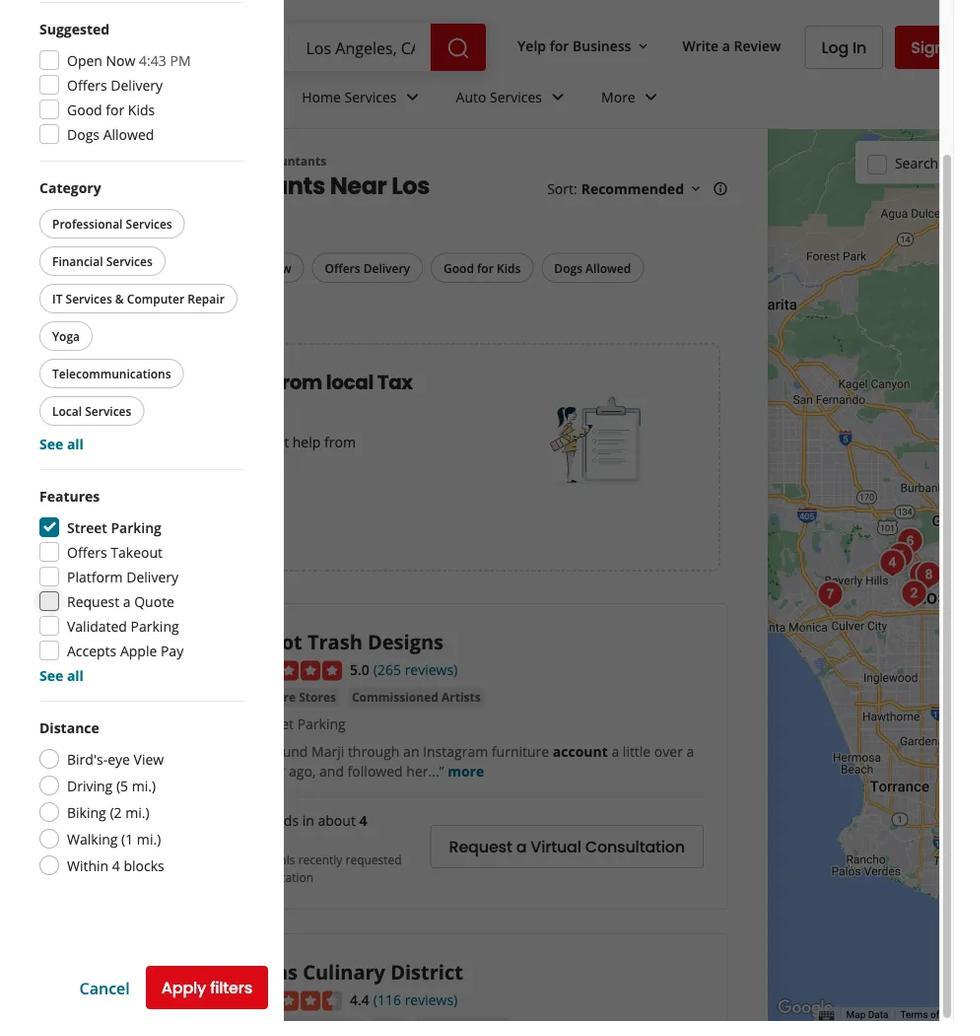 Task type: describe. For each thing, give the bounding box(es) containing it.
surfas
[[236, 958, 298, 985]]

cancel
[[79, 978, 130, 999]]

services for financial services button on the top left of page
[[106, 253, 153, 269]]

request a virtual consultation button
[[430, 826, 704, 869]]

accepts
[[67, 641, 117, 660]]

24 chevron down v2 image for more
[[640, 85, 663, 109]]

0 vertical spatial kids
[[128, 100, 155, 119]]

in
[[853, 36, 867, 59]]

get
[[269, 432, 289, 451]]

reviews) for surfas culinary district
[[405, 991, 458, 1010]]

cancel button
[[79, 978, 130, 999]]

16 filter v2 image
[[56, 261, 72, 277]]

0 vertical spatial offers delivery
[[67, 75, 163, 94]]

furniture stores link
[[236, 688, 340, 708]]

business
[[573, 36, 632, 55]]

4.4 star rating image
[[236, 992, 342, 1011]]

(116 reviews) link
[[374, 989, 458, 1010]]

group containing category
[[36, 178, 245, 454]]

biking
[[67, 803, 106, 822]]

10
[[88, 169, 112, 202]]

mi.) for driving (5 mi.)
[[132, 777, 156, 795]]

locals
[[264, 852, 295, 868]]

0 horizontal spatial street
[[67, 518, 107, 537]]

group containing features
[[39, 486, 245, 685]]

a little over a year ago, and followed her..."
[[257, 743, 695, 781]]

suggested
[[39, 19, 110, 38]]

free
[[73, 369, 115, 396]]

1
[[89, 261, 95, 274]]

all for category
[[67, 434, 84, 453]]

reviews) for its not trash designs
[[405, 661, 458, 679]]

surfas culinary district
[[236, 958, 463, 985]]

(5
[[116, 777, 128, 795]]

request a quote
[[67, 592, 175, 611]]

(116 reviews)
[[374, 991, 458, 1010]]

filters
[[210, 977, 252, 999]]

0 vertical spatial professional
[[96, 153, 169, 169]]

over
[[655, 743, 683, 761]]

culinary
[[303, 958, 386, 985]]

telecommunications button
[[39, 359, 184, 389]]

requested
[[346, 852, 402, 868]]

financial
[[52, 253, 103, 269]]

data
[[869, 1009, 889, 1021]]

8
[[255, 852, 261, 868]]

use
[[942, 1009, 955, 1021]]

for inside yelp for business button
[[550, 36, 569, 55]]

a inside 8 locals recently requested a consultation
[[236, 869, 242, 885]]

0 vertical spatial delivery
[[111, 75, 163, 94]]

commissioned artists button
[[348, 688, 485, 708]]

offers delivery button
[[312, 253, 423, 283]]

5 star rating image
[[236, 661, 342, 681]]

yoga
[[52, 328, 80, 344]]

more
[[602, 87, 636, 106]]

(1
[[121, 830, 133, 849]]

pm
[[170, 51, 191, 70]]

year
[[257, 762, 285, 781]]

see for features
[[39, 666, 63, 685]]

services for local services button
[[85, 403, 132, 419]]

1 horizontal spatial street
[[255, 715, 294, 734]]

request for request a quote
[[67, 592, 119, 611]]

commissioned
[[352, 689, 439, 706]]

a right over
[[687, 743, 695, 761]]

yelp for yelp link
[[39, 153, 65, 169]]

good inside 'group'
[[67, 100, 102, 119]]

it services & computer repair
[[52, 290, 225, 307]]

within 4 blocks
[[67, 856, 164, 875]]

professional inside professional services button
[[52, 215, 123, 232]]

financial services
[[52, 253, 153, 269]]

write a review
[[683, 36, 782, 55]]

local services
[[52, 403, 132, 419]]

see all for features
[[39, 666, 84, 685]]

mi.) for walking (1 mi.)
[[137, 830, 161, 849]]

home services
[[302, 87, 397, 106]]

request for request a virtual consultation
[[449, 836, 513, 859]]

keyboard shortcuts image
[[819, 1011, 835, 1021]]

its
[[236, 628, 261, 655]]

now for open now
[[265, 260, 291, 276]]

at&t store - los angeles image
[[903, 556, 942, 595]]

a up validated parking
[[123, 592, 131, 611]]

more link
[[586, 71, 679, 128]]

dogs allowed button
[[542, 253, 644, 283]]

responds in about
[[236, 812, 359, 830]]

melrosemac image
[[881, 537, 921, 576]]

review
[[734, 36, 782, 55]]

furniture stores
[[240, 689, 336, 706]]

repair
[[188, 290, 225, 307]]

category
[[39, 178, 101, 197]]

mi.) for biking (2 mi.)
[[125, 803, 150, 822]]

marji
[[312, 743, 344, 761]]

and inside free price estimates from local tax professionals tell us about your project and get help from sponsored businesses.
[[241, 432, 265, 451]]

4 inside 4 hours
[[359, 812, 367, 830]]

more link
[[448, 762, 484, 781]]

offers takeout
[[67, 543, 163, 562]]

0 vertical spatial good for kids
[[67, 100, 155, 119]]

see all for category
[[39, 434, 84, 453]]

good for kids inside button
[[444, 260, 521, 276]]

dogs allowed inside 'group'
[[67, 125, 154, 143]]

24 chevron down v2 image
[[546, 85, 570, 109]]

now for open now 4:43 pm
[[106, 51, 136, 70]]

top
[[39, 169, 83, 202]]

found
[[270, 743, 308, 761]]

0 horizontal spatial from
[[275, 369, 322, 396]]

log in link
[[805, 26, 884, 69]]

quote
[[134, 592, 175, 611]]

1 vertical spatial parking
[[131, 617, 179, 636]]

"i
[[257, 743, 266, 761]]

sponsored
[[73, 452, 142, 471]]

free price estimates from local tax professionals image
[[550, 391, 648, 490]]

pay
[[161, 641, 184, 660]]

verizon image
[[910, 556, 949, 595]]

write a review link
[[675, 28, 789, 63]]

1 vertical spatial street parking
[[255, 715, 346, 734]]

tell
[[73, 432, 95, 451]]

its not trash designs link
[[236, 628, 444, 655]]

a inside button
[[516, 836, 527, 859]]

platform
[[67, 568, 123, 586]]

1 vertical spatial for
[[106, 100, 124, 119]]

apply filters
[[162, 977, 252, 999]]

accepts apple pay
[[67, 641, 184, 660]]

driving (5 mi.)
[[67, 777, 156, 795]]

accountants link
[[252, 153, 327, 169]]

1 vertical spatial from
[[324, 432, 356, 451]]

0 vertical spatial street parking
[[67, 518, 162, 537]]

ago,
[[289, 762, 316, 781]]

business categories element
[[150, 71, 955, 128]]

terms
[[901, 1009, 928, 1021]]

services left 16 chevron right v2 icon
[[172, 153, 221, 169]]

in
[[302, 812, 314, 830]]

16 chevron right v2 image
[[229, 154, 244, 169]]

all for features
[[67, 666, 84, 685]]

telecommunications
[[52, 365, 171, 382]]

apply filters button
[[146, 966, 268, 1010]]

her..."
[[407, 762, 444, 781]]

furniture
[[240, 689, 296, 706]]

financial services button
[[39, 247, 165, 276]]

(265
[[374, 661, 401, 679]]

features
[[39, 487, 100, 505]]

open now
[[231, 260, 291, 276]]

open now 4:43 pm
[[67, 51, 191, 70]]

professionals
[[73, 396, 204, 424]]

0 vertical spatial professional services
[[96, 153, 221, 169]]

artspace warehouse image
[[873, 544, 913, 583]]

best
[[116, 169, 168, 202]]



Task type: locate. For each thing, give the bounding box(es) containing it.
apply
[[162, 977, 206, 999]]

1 vertical spatial reviews)
[[405, 991, 458, 1010]]

a down hours at the bottom of the page
[[236, 869, 242, 885]]

1 vertical spatial open
[[231, 260, 262, 276]]

0 vertical spatial request
[[67, 592, 119, 611]]

0 vertical spatial good
[[67, 100, 102, 119]]

0 vertical spatial for
[[550, 36, 569, 55]]

0 vertical spatial open
[[67, 51, 102, 70]]

professional services button
[[39, 209, 185, 239]]

1 horizontal spatial from
[[324, 432, 356, 451]]

parking up takeout
[[111, 518, 162, 537]]

responds
[[236, 812, 299, 830]]

hours
[[236, 831, 276, 850]]

1 24 chevron down v2 image from the left
[[401, 85, 425, 109]]

0 horizontal spatial and
[[241, 432, 265, 451]]

services for it services & computer repair button
[[66, 290, 112, 307]]

0 vertical spatial see all
[[39, 434, 84, 453]]

all
[[67, 434, 84, 453], [67, 666, 84, 685]]

24 chevron down v2 image right more at the right top of page
[[640, 85, 663, 109]]

surfas culinary district image
[[895, 574, 934, 614]]

surfas culinary district link
[[236, 958, 463, 985]]

2 vertical spatial group
[[39, 486, 245, 685]]

all left us
[[67, 434, 84, 453]]

option group
[[39, 718, 245, 879]]

get
[[89, 514, 116, 536]]

services inside 'home services' link
[[345, 87, 397, 106]]

walking (1 mi.)
[[67, 830, 161, 849]]

platform delivery
[[67, 568, 179, 586]]

dogs allowed inside button
[[555, 260, 631, 276]]

16 chevron right v2 image
[[73, 154, 89, 169]]

2 all from the top
[[67, 666, 84, 685]]

about right "in"
[[318, 812, 356, 830]]

from left local at the left of page
[[275, 369, 322, 396]]

street down "furniture"
[[255, 715, 294, 734]]

services inside it services & computer repair button
[[66, 290, 112, 307]]

services for professional services button
[[126, 215, 172, 232]]

0 vertical spatial now
[[106, 51, 136, 70]]

offers for open now
[[67, 75, 107, 94]]

4:43
[[139, 51, 167, 70]]

open now button
[[218, 253, 304, 283]]

your
[[159, 432, 188, 451]]

street parking up offers takeout
[[67, 518, 162, 537]]

1 vertical spatial about
[[318, 812, 356, 830]]

0 horizontal spatial offers delivery
[[67, 75, 163, 94]]

mi.) right (5
[[132, 777, 156, 795]]

offers delivery inside offers delivery button
[[325, 260, 410, 276]]

and down marji
[[320, 762, 344, 781]]

4
[[359, 812, 367, 830], [112, 856, 120, 875]]

the dish depot image
[[934, 492, 955, 531]]

spectrum image
[[891, 522, 930, 562]]

through
[[348, 743, 400, 761]]

allowed inside dogs allowed button
[[586, 260, 631, 276]]

accountants
[[252, 153, 327, 169], [172, 169, 325, 202]]

home
[[302, 87, 341, 106]]

0 vertical spatial see all button
[[39, 434, 84, 453]]

1 horizontal spatial about
[[318, 812, 356, 830]]

and inside a little over a year ago, and followed her..."
[[320, 762, 344, 781]]

dogs allowed up 16 chevron right v2 image
[[67, 125, 154, 143]]

0 vertical spatial all
[[67, 434, 84, 453]]

delivery down "open now 4:43 pm" at the top of the page
[[111, 75, 163, 94]]

apple
[[120, 641, 157, 660]]

0 horizontal spatial 4
[[112, 856, 120, 875]]

1 vertical spatial and
[[320, 762, 344, 781]]

1 vertical spatial offers delivery
[[325, 260, 410, 276]]

parking down quote
[[131, 617, 179, 636]]

1 horizontal spatial good for kids
[[444, 260, 521, 276]]

auto services
[[456, 87, 542, 106]]

24 chevron down v2 image inside more link
[[640, 85, 663, 109]]

mi.)
[[132, 777, 156, 795], [125, 803, 150, 822], [137, 830, 161, 849]]

0 vertical spatial from
[[275, 369, 322, 396]]

chefs' toys image
[[811, 575, 851, 615]]

1 vertical spatial street
[[255, 715, 294, 734]]

1 vertical spatial good for kids
[[444, 260, 521, 276]]

1 horizontal spatial kids
[[497, 260, 521, 276]]

of
[[931, 1009, 940, 1021]]

map
[[847, 1009, 866, 1021]]

validated
[[67, 617, 127, 636]]

2 vertical spatial for
[[477, 260, 494, 276]]

good up 16 chevron right v2 image
[[67, 100, 102, 119]]

1 vertical spatial all
[[67, 666, 84, 685]]

yelp for yelp for business
[[518, 36, 546, 55]]

services up us
[[85, 403, 132, 419]]

1 vertical spatial allowed
[[586, 260, 631, 276]]

0 vertical spatial 4
[[359, 812, 367, 830]]

map data
[[847, 1009, 889, 1021]]

0 vertical spatial street
[[67, 518, 107, 537]]

professional up financial
[[52, 215, 123, 232]]

accountants up open now button
[[172, 169, 325, 202]]

2 see all from the top
[[39, 666, 84, 685]]

4.4
[[350, 991, 370, 1010]]

request a virtual consultation
[[449, 836, 685, 859]]

kids down 4:43
[[128, 100, 155, 119]]

as
[[943, 154, 955, 172]]

0 horizontal spatial open
[[67, 51, 102, 70]]

1 vertical spatial offers
[[325, 260, 361, 276]]

see for category
[[39, 434, 63, 453]]

0 horizontal spatial now
[[106, 51, 136, 70]]

see all button down 'accepts'
[[39, 666, 84, 685]]

offers delivery down "open now 4:43 pm" at the top of the page
[[67, 75, 163, 94]]

delivery up quote
[[126, 568, 179, 586]]

4.4 link
[[350, 989, 370, 1010]]

0 vertical spatial about
[[118, 432, 155, 451]]

reviews)
[[405, 661, 458, 679], [405, 991, 458, 1010]]

2 vertical spatial delivery
[[126, 568, 179, 586]]

map data button
[[847, 1008, 889, 1022]]

2 vertical spatial mi.)
[[137, 830, 161, 849]]

reviews) down district
[[405, 991, 458, 1010]]

services left 24 chevron down v2 icon on the right top
[[490, 87, 542, 106]]

a left virtual
[[516, 836, 527, 859]]

home services link
[[286, 71, 440, 128]]

2 see all button from the top
[[39, 666, 84, 685]]

16 chevron down v2 image
[[635, 38, 651, 54]]

for inside good for kids button
[[477, 260, 494, 276]]

1 see all from the top
[[39, 434, 84, 453]]

option group containing distance
[[39, 718, 245, 879]]

1 horizontal spatial dogs allowed
[[555, 260, 631, 276]]

see all
[[39, 434, 84, 453], [39, 666, 84, 685]]

0 horizontal spatial street parking
[[67, 518, 162, 537]]

now inside button
[[265, 260, 291, 276]]

0 vertical spatial dogs
[[67, 125, 100, 143]]

yelp link
[[39, 153, 65, 169]]

1 horizontal spatial street parking
[[255, 715, 346, 734]]

0 horizontal spatial for
[[106, 100, 124, 119]]

all down 'accepts'
[[67, 666, 84, 685]]

dogs allowed down sort:
[[555, 260, 631, 276]]

search
[[895, 154, 939, 172]]

open
[[67, 51, 102, 70], [231, 260, 262, 276]]

about inside free price estimates from local tax professionals tell us about your project and get help from sponsored businesses.
[[118, 432, 155, 451]]

now
[[106, 51, 136, 70], [265, 260, 291, 276]]

open inside open now button
[[231, 260, 262, 276]]

get started button
[[73, 503, 192, 546]]

1 vertical spatial professional
[[52, 215, 123, 232]]

stores
[[299, 689, 336, 706]]

0 horizontal spatial allowed
[[103, 125, 154, 143]]

district
[[391, 958, 463, 985]]

0 vertical spatial offers
[[67, 75, 107, 94]]

view
[[134, 750, 164, 769]]

yelp inside button
[[518, 36, 546, 55]]

see all button down local
[[39, 434, 84, 453]]

1 horizontal spatial open
[[231, 260, 262, 276]]

good right offers delivery button
[[444, 260, 474, 276]]

1 vertical spatial group
[[36, 178, 245, 454]]

a right write
[[723, 36, 731, 55]]

write
[[683, 36, 719, 55]]

(265 reviews)
[[374, 661, 458, 679]]

professional services up california
[[96, 153, 221, 169]]

yelp up auto services link
[[518, 36, 546, 55]]

bird's-
[[67, 750, 108, 769]]

16 info v2 image
[[713, 181, 729, 197]]

8 locals recently requested a consultation
[[236, 852, 402, 885]]

see all down 'accepts'
[[39, 666, 84, 685]]

group
[[39, 19, 245, 145], [36, 178, 245, 454], [39, 486, 245, 685]]

accountants inside top 10 best accountants near los angeles, california
[[172, 169, 325, 202]]

offers inside button
[[325, 260, 361, 276]]

offers down "open now 4:43 pm" at the top of the page
[[67, 75, 107, 94]]

estimates
[[172, 369, 271, 396]]

request down platform
[[67, 592, 119, 611]]

1 vertical spatial kids
[[497, 260, 521, 276]]

distance
[[39, 718, 99, 737]]

4 up 'requested'
[[359, 812, 367, 830]]

offers right open now
[[325, 260, 361, 276]]

u
[[949, 36, 955, 58]]

1 horizontal spatial for
[[477, 260, 494, 276]]

1 vertical spatial good
[[444, 260, 474, 276]]

0 vertical spatial and
[[241, 432, 265, 451]]

near
[[330, 169, 387, 202]]

professional services
[[96, 153, 221, 169], [52, 215, 172, 232]]

yoga button
[[39, 321, 93, 351]]

professional services inside button
[[52, 215, 172, 232]]

1 see from the top
[[39, 434, 63, 453]]

group containing suggested
[[39, 19, 245, 145]]

2 horizontal spatial for
[[550, 36, 569, 55]]

24 chevron down v2 image
[[401, 85, 425, 109], [640, 85, 663, 109]]

1 vertical spatial dogs allowed
[[555, 260, 631, 276]]

0 horizontal spatial 24 chevron down v2 image
[[401, 85, 425, 109]]

1 horizontal spatial 4
[[359, 812, 367, 830]]

request inside button
[[449, 836, 513, 859]]

started
[[120, 514, 176, 536]]

consultation
[[245, 869, 314, 885]]

see left tell
[[39, 434, 63, 453]]

map region
[[550, 126, 955, 1022]]

offers for street parking
[[67, 543, 107, 562]]

kids left dogs allowed button
[[497, 260, 521, 276]]

4 hours
[[236, 812, 367, 850]]

services inside professional services button
[[126, 215, 172, 232]]

1 vertical spatial yelp
[[39, 153, 65, 169]]

see up distance
[[39, 666, 63, 685]]

consultation
[[585, 836, 685, 859]]

from right help at the left top of the page
[[324, 432, 356, 451]]

1 horizontal spatial request
[[449, 836, 513, 859]]

delivery inside button
[[364, 260, 410, 276]]

dogs down sort:
[[555, 260, 583, 276]]

google image
[[773, 996, 838, 1022]]

0 horizontal spatial request
[[67, 592, 119, 611]]

professional right 16 chevron right v2 image
[[96, 153, 169, 169]]

furniture
[[492, 743, 549, 761]]

services left &
[[66, 290, 112, 307]]

its not trash designs image
[[64, 628, 212, 776]]

4 down walking (1 mi.)
[[112, 856, 120, 875]]

services right 1
[[106, 253, 153, 269]]

0 vertical spatial see
[[39, 434, 63, 453]]

services for auto services link
[[490, 87, 542, 106]]

0 vertical spatial group
[[39, 19, 245, 145]]

0 vertical spatial allowed
[[103, 125, 154, 143]]

help
[[293, 432, 321, 451]]

4 inside option group
[[112, 856, 120, 875]]

1 vertical spatial mi.)
[[125, 803, 150, 822]]

terms of use link
[[901, 1009, 955, 1021]]

0 horizontal spatial dogs allowed
[[67, 125, 154, 143]]

about right us
[[118, 432, 155, 451]]

1 horizontal spatial now
[[265, 260, 291, 276]]

it
[[52, 290, 63, 307]]

walking
[[67, 830, 118, 849]]

1 horizontal spatial allowed
[[586, 260, 631, 276]]

biking (2 mi.)
[[67, 803, 150, 822]]

us
[[99, 432, 114, 451]]

designs
[[368, 628, 444, 655]]

followed
[[348, 762, 403, 781]]

(116
[[374, 991, 401, 1010]]

5.0
[[350, 661, 370, 679]]

open for open now 4:43 pm
[[67, 51, 102, 70]]

open for open now
[[231, 260, 262, 276]]

0 vertical spatial parking
[[111, 518, 162, 537]]

now down top 10 best accountants near los angeles, california
[[265, 260, 291, 276]]

businesses.
[[145, 452, 220, 471]]

kids inside button
[[497, 260, 521, 276]]

0 vertical spatial yelp
[[518, 36, 546, 55]]

1 see all button from the top
[[39, 434, 84, 453]]

1 reviews) from the top
[[405, 661, 458, 679]]

open down california
[[231, 260, 262, 276]]

0 horizontal spatial dogs
[[67, 125, 100, 143]]

services inside auto services link
[[490, 87, 542, 106]]

1 vertical spatial see all button
[[39, 666, 84, 685]]

parking down stores
[[297, 715, 346, 734]]

None search field
[[150, 24, 490, 71]]

capital one café image
[[941, 484, 955, 523]]

open down suggested
[[67, 51, 102, 70]]

services
[[345, 87, 397, 106], [490, 87, 542, 106], [172, 153, 221, 169], [126, 215, 172, 232], [106, 253, 153, 269], [66, 290, 112, 307], [85, 403, 132, 419]]

street parking down the furniture stores link
[[255, 715, 346, 734]]

1 horizontal spatial good
[[444, 260, 474, 276]]

now left 4:43
[[106, 51, 136, 70]]

filters group
[[39, 253, 648, 284]]

offers delivery down near
[[325, 260, 410, 276]]

1 vertical spatial dogs
[[555, 260, 583, 276]]

see all button for category
[[39, 434, 84, 453]]

24 chevron down v2 image for home services
[[401, 85, 425, 109]]

good inside button
[[444, 260, 474, 276]]

tax
[[377, 369, 413, 396]]

0 horizontal spatial yelp
[[39, 153, 65, 169]]

offers up platform
[[67, 543, 107, 562]]

1 vertical spatial 4
[[112, 856, 120, 875]]

log
[[822, 36, 849, 59]]

1 horizontal spatial 24 chevron down v2 image
[[640, 85, 663, 109]]

24 chevron down v2 image left auto
[[401, 85, 425, 109]]

1 vertical spatial request
[[449, 836, 513, 859]]

0 horizontal spatial kids
[[128, 100, 155, 119]]

see all button for features
[[39, 666, 84, 685]]

services right the home
[[345, 87, 397, 106]]

1 horizontal spatial dogs
[[555, 260, 583, 276]]

1 all from the top
[[67, 434, 84, 453]]

2 vertical spatial parking
[[297, 715, 346, 734]]

1 vertical spatial see all
[[39, 666, 84, 685]]

angeles,
[[39, 201, 142, 234]]

delivery down the los
[[364, 260, 410, 276]]

allowed
[[103, 125, 154, 143], [586, 260, 631, 276]]

1 vertical spatial professional services
[[52, 215, 172, 232]]

0 vertical spatial mi.)
[[132, 777, 156, 795]]

0 vertical spatial reviews)
[[405, 661, 458, 679]]

yelp left 16 chevron right v2 image
[[39, 153, 65, 169]]

street down features
[[67, 518, 107, 537]]

project
[[192, 432, 237, 451]]

search image
[[447, 37, 470, 60]]

a left 'little'
[[612, 743, 620, 761]]

24 chevron down v2 image inside 'home services' link
[[401, 85, 425, 109]]

services down best
[[126, 215, 172, 232]]

services inside financial services button
[[106, 253, 153, 269]]

blocks
[[124, 856, 164, 875]]

request left virtual
[[449, 836, 513, 859]]

mi.) right (1
[[137, 830, 161, 849]]

mi.) right the (2
[[125, 803, 150, 822]]

1 vertical spatial see
[[39, 666, 63, 685]]

services inside local services button
[[85, 403, 132, 419]]

0 horizontal spatial good for kids
[[67, 100, 155, 119]]

1 horizontal spatial and
[[320, 762, 344, 781]]

dogs inside button
[[555, 260, 583, 276]]

2 24 chevron down v2 image from the left
[[640, 85, 663, 109]]

0 horizontal spatial about
[[118, 432, 155, 451]]

services for 'home services' link
[[345, 87, 397, 106]]

accountants right 16 chevron right v2 icon
[[252, 153, 327, 169]]

1 vertical spatial now
[[265, 260, 291, 276]]

dogs up 16 chevron right v2 image
[[67, 125, 100, 143]]

reviews) up commissioned artists
[[405, 661, 458, 679]]

2 see from the top
[[39, 666, 63, 685]]

and left get
[[241, 432, 265, 451]]

see
[[39, 434, 63, 453], [39, 666, 63, 685]]

&
[[115, 290, 124, 307]]

see all down local
[[39, 434, 84, 453]]

0 vertical spatial dogs allowed
[[67, 125, 154, 143]]

professional services link
[[96, 153, 221, 169]]

1 vertical spatial delivery
[[364, 260, 410, 276]]

all
[[104, 260, 118, 276]]

professional services up financial services at the top left of page
[[52, 215, 172, 232]]

2 reviews) from the top
[[405, 991, 458, 1010]]

(2
[[110, 803, 122, 822]]



Task type: vqa. For each thing, say whether or not it's contained in the screenshot.
Taco Bell 41 reviews Tacos, American (Traditional), Fast Food
no



